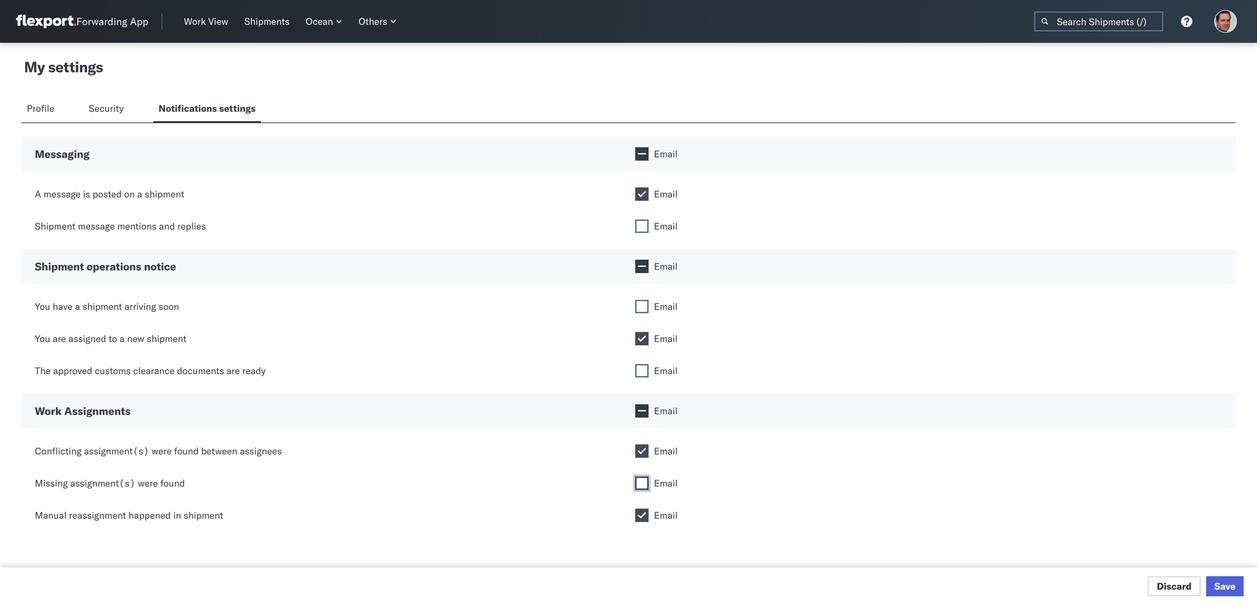 Task type: locate. For each thing, give the bounding box(es) containing it.
0 vertical spatial a
[[137, 188, 142, 200]]

found up in
[[160, 477, 185, 489]]

my settings
[[24, 58, 103, 76]]

replies
[[177, 220, 206, 232]]

found for missing assignment(s) were found
[[160, 477, 185, 489]]

1 vertical spatial found
[[160, 477, 185, 489]]

2 you from the top
[[35, 333, 50, 345]]

assignment(s) up missing assignment(s) were found
[[84, 445, 149, 457]]

0 vertical spatial work
[[184, 15, 206, 27]]

settings
[[48, 58, 103, 76], [219, 102, 256, 114]]

flexport. image
[[16, 15, 76, 28]]

a right have
[[75, 301, 80, 312]]

work left view
[[184, 15, 206, 27]]

save
[[1215, 581, 1236, 592]]

2 email from the top
[[654, 188, 678, 200]]

email for shipment message mentions and replies
[[654, 220, 678, 232]]

email for the approved customs clearance documents are ready
[[654, 365, 678, 377]]

you up the
[[35, 333, 50, 345]]

7 email from the top
[[654, 365, 678, 377]]

my
[[24, 58, 45, 76]]

0 horizontal spatial settings
[[48, 58, 103, 76]]

documents
[[177, 365, 224, 377]]

message down is
[[78, 220, 115, 232]]

you for you have a shipment arriving soon
[[35, 301, 50, 312]]

were up happened
[[138, 477, 158, 489]]

email
[[654, 148, 678, 160], [654, 188, 678, 200], [654, 220, 678, 232], [654, 260, 678, 272], [654, 301, 678, 312], [654, 333, 678, 345], [654, 365, 678, 377], [654, 405, 678, 417], [654, 445, 678, 457], [654, 477, 678, 489], [654, 510, 678, 521]]

1 email from the top
[[654, 148, 678, 160]]

to
[[109, 333, 117, 345]]

assignment(s) for missing
[[70, 477, 135, 489]]

0 vertical spatial message
[[44, 188, 81, 200]]

profile
[[27, 102, 54, 114]]

settings right my
[[48, 58, 103, 76]]

1 horizontal spatial settings
[[219, 102, 256, 114]]

you left have
[[35, 301, 50, 312]]

0 vertical spatial settings
[[48, 58, 103, 76]]

2 vertical spatial a
[[120, 333, 125, 345]]

1 vertical spatial a
[[75, 301, 80, 312]]

notifications settings
[[159, 102, 256, 114]]

0 vertical spatial were
[[152, 445, 172, 457]]

email for messaging
[[654, 148, 678, 160]]

shipment up you are assigned to a new shipment
[[83, 301, 122, 312]]

assignment(s)
[[84, 445, 149, 457], [70, 477, 135, 489]]

new
[[127, 333, 144, 345]]

email for you have a shipment arriving soon
[[654, 301, 678, 312]]

1 vertical spatial message
[[78, 220, 115, 232]]

discard button
[[1148, 577, 1201, 597]]

1 horizontal spatial work
[[184, 15, 206, 27]]

message for shipment
[[78, 220, 115, 232]]

8 email from the top
[[654, 405, 678, 417]]

you have a shipment arriving soon
[[35, 301, 179, 312]]

you
[[35, 301, 50, 312], [35, 333, 50, 345]]

None checkbox
[[635, 187, 649, 201], [635, 260, 649, 273], [635, 364, 649, 378], [635, 445, 649, 458], [635, 509, 649, 522], [635, 187, 649, 201], [635, 260, 649, 273], [635, 364, 649, 378], [635, 445, 649, 458], [635, 509, 649, 522]]

others button
[[353, 13, 402, 30]]

settings inside notifications settings button
[[219, 102, 256, 114]]

10 email from the top
[[654, 477, 678, 489]]

email for work assignments
[[654, 405, 678, 417]]

email for manual reassignment happened in shipment
[[654, 510, 678, 521]]

settings right notifications
[[219, 102, 256, 114]]

shipment down a
[[35, 220, 75, 232]]

shipment for shipment operations notice
[[35, 260, 84, 273]]

1 vertical spatial you
[[35, 333, 50, 345]]

3 email from the top
[[654, 220, 678, 232]]

9 email from the top
[[654, 445, 678, 457]]

1 horizontal spatial are
[[227, 365, 240, 377]]

work view
[[184, 15, 228, 27]]

were
[[152, 445, 172, 457], [138, 477, 158, 489]]

1 shipment from the top
[[35, 220, 75, 232]]

message right a
[[44, 188, 81, 200]]

1 vertical spatial work
[[35, 404, 62, 418]]

on
[[124, 188, 135, 200]]

assignment(s) up reassignment
[[70, 477, 135, 489]]

work down the
[[35, 404, 62, 418]]

1 you from the top
[[35, 301, 50, 312]]

6 email from the top
[[654, 333, 678, 345]]

shipment up have
[[35, 260, 84, 273]]

have
[[53, 301, 73, 312]]

ocean button
[[300, 13, 348, 30]]

are
[[53, 333, 66, 345], [227, 365, 240, 377]]

1 vertical spatial settings
[[219, 102, 256, 114]]

found
[[174, 445, 199, 457], [160, 477, 185, 489]]

5 email from the top
[[654, 301, 678, 312]]

discard
[[1157, 581, 1192, 592]]

were left the between
[[152, 445, 172, 457]]

settings for notifications settings
[[219, 102, 256, 114]]

None checkbox
[[635, 147, 649, 161], [635, 220, 649, 233], [635, 300, 649, 313], [635, 332, 649, 346], [635, 404, 649, 418], [635, 477, 649, 490], [635, 147, 649, 161], [635, 220, 649, 233], [635, 300, 649, 313], [635, 332, 649, 346], [635, 404, 649, 418], [635, 477, 649, 490]]

0 vertical spatial shipment
[[35, 220, 75, 232]]

0 horizontal spatial are
[[53, 333, 66, 345]]

0 horizontal spatial work
[[35, 404, 62, 418]]

posted
[[93, 188, 122, 200]]

11 email from the top
[[654, 510, 678, 521]]

conflicting
[[35, 445, 82, 457]]

message
[[44, 188, 81, 200], [78, 220, 115, 232]]

a right on
[[137, 188, 142, 200]]

the approved customs clearance documents are ready
[[35, 365, 266, 377]]

were for missing
[[138, 477, 158, 489]]

0 vertical spatial assignment(s)
[[84, 445, 149, 457]]

between
[[201, 445, 237, 457]]

a right to
[[120, 333, 125, 345]]

assignees
[[240, 445, 282, 457]]

1 vertical spatial shipment
[[35, 260, 84, 273]]

work
[[184, 15, 206, 27], [35, 404, 62, 418]]

is
[[83, 188, 90, 200]]

ready
[[242, 365, 266, 377]]

0 vertical spatial found
[[174, 445, 199, 457]]

security button
[[83, 96, 132, 123]]

4 email from the top
[[654, 260, 678, 272]]

are left ready
[[227, 365, 240, 377]]

0 horizontal spatial a
[[75, 301, 80, 312]]

1 vertical spatial are
[[227, 365, 240, 377]]

1 vertical spatial were
[[138, 477, 158, 489]]

found left the between
[[174, 445, 199, 457]]

forwarding
[[76, 15, 127, 28]]

manual
[[35, 510, 67, 521]]

app
[[130, 15, 148, 28]]

soon
[[159, 301, 179, 312]]

0 vertical spatial you
[[35, 301, 50, 312]]

2 shipment from the top
[[35, 260, 84, 273]]

a message is posted on a shipment
[[35, 188, 184, 200]]

a
[[137, 188, 142, 200], [75, 301, 80, 312], [120, 333, 125, 345]]

settings for my settings
[[48, 58, 103, 76]]

shipment
[[35, 220, 75, 232], [35, 260, 84, 273]]

reassignment
[[69, 510, 126, 521]]

are left assigned
[[53, 333, 66, 345]]

1 horizontal spatial a
[[120, 333, 125, 345]]

others
[[359, 15, 387, 27]]

shipment
[[145, 188, 184, 200], [83, 301, 122, 312], [147, 333, 186, 345], [184, 510, 223, 521]]

1 vertical spatial assignment(s)
[[70, 477, 135, 489]]



Task type: vqa. For each thing, say whether or not it's contained in the screenshot.
4th the Schedule Pickup from Los Angeles, CA button from the bottom's 'Schedule Pickup from Los Angeles, CA' 'link' Schedule
no



Task type: describe. For each thing, give the bounding box(es) containing it.
assigned
[[69, 333, 106, 345]]

shipment operations notice
[[35, 260, 176, 273]]

a
[[35, 188, 41, 200]]

happened
[[129, 510, 171, 521]]

shipment for shipment message mentions and replies
[[35, 220, 75, 232]]

you are assigned to a new shipment
[[35, 333, 186, 345]]

notifications
[[159, 102, 217, 114]]

2 horizontal spatial a
[[137, 188, 142, 200]]

manual reassignment happened in shipment
[[35, 510, 223, 521]]

notice
[[144, 260, 176, 273]]

security
[[89, 102, 124, 114]]

work for work assignments
[[35, 404, 62, 418]]

work assignments
[[35, 404, 131, 418]]

forwarding app link
[[16, 15, 148, 28]]

arriving
[[125, 301, 156, 312]]

you for you are assigned to a new shipment
[[35, 333, 50, 345]]

shipment right new
[[147, 333, 186, 345]]

profile button
[[21, 96, 62, 123]]

email for conflicting assignment(s) were found between assignees
[[654, 445, 678, 457]]

email for you are assigned to a new shipment
[[654, 333, 678, 345]]

assignments
[[64, 404, 131, 418]]

forwarding app
[[76, 15, 148, 28]]

operations
[[87, 260, 141, 273]]

conflicting assignment(s) were found between assignees
[[35, 445, 282, 457]]

shipment right in
[[184, 510, 223, 521]]

found for conflicting assignment(s) were found between assignees
[[174, 445, 199, 457]]

message for a
[[44, 188, 81, 200]]

messaging
[[35, 147, 90, 161]]

ocean
[[306, 15, 333, 27]]

shipments
[[244, 15, 290, 27]]

missing assignment(s) were found
[[35, 477, 185, 489]]

save button
[[1207, 577, 1244, 597]]

clearance
[[133, 365, 175, 377]]

approved
[[53, 365, 92, 377]]

and
[[159, 220, 175, 232]]

view
[[208, 15, 228, 27]]

were for conflicting
[[152, 445, 172, 457]]

work view link
[[179, 13, 234, 30]]

email for a message is posted on a shipment
[[654, 188, 678, 200]]

email for shipment operations notice
[[654, 260, 678, 272]]

0 vertical spatial are
[[53, 333, 66, 345]]

notifications settings button
[[153, 96, 261, 123]]

work for work view
[[184, 15, 206, 27]]

assignment(s) for conflicting
[[84, 445, 149, 457]]

Search Shipments (/) text field
[[1035, 11, 1164, 31]]

missing
[[35, 477, 68, 489]]

in
[[173, 510, 181, 521]]

the
[[35, 365, 51, 377]]

shipment up and on the top left of page
[[145, 188, 184, 200]]

customs
[[95, 365, 131, 377]]

shipment message mentions and replies
[[35, 220, 206, 232]]

mentions
[[117, 220, 157, 232]]

shipments link
[[239, 13, 295, 30]]

email for missing assignment(s) were found
[[654, 477, 678, 489]]



